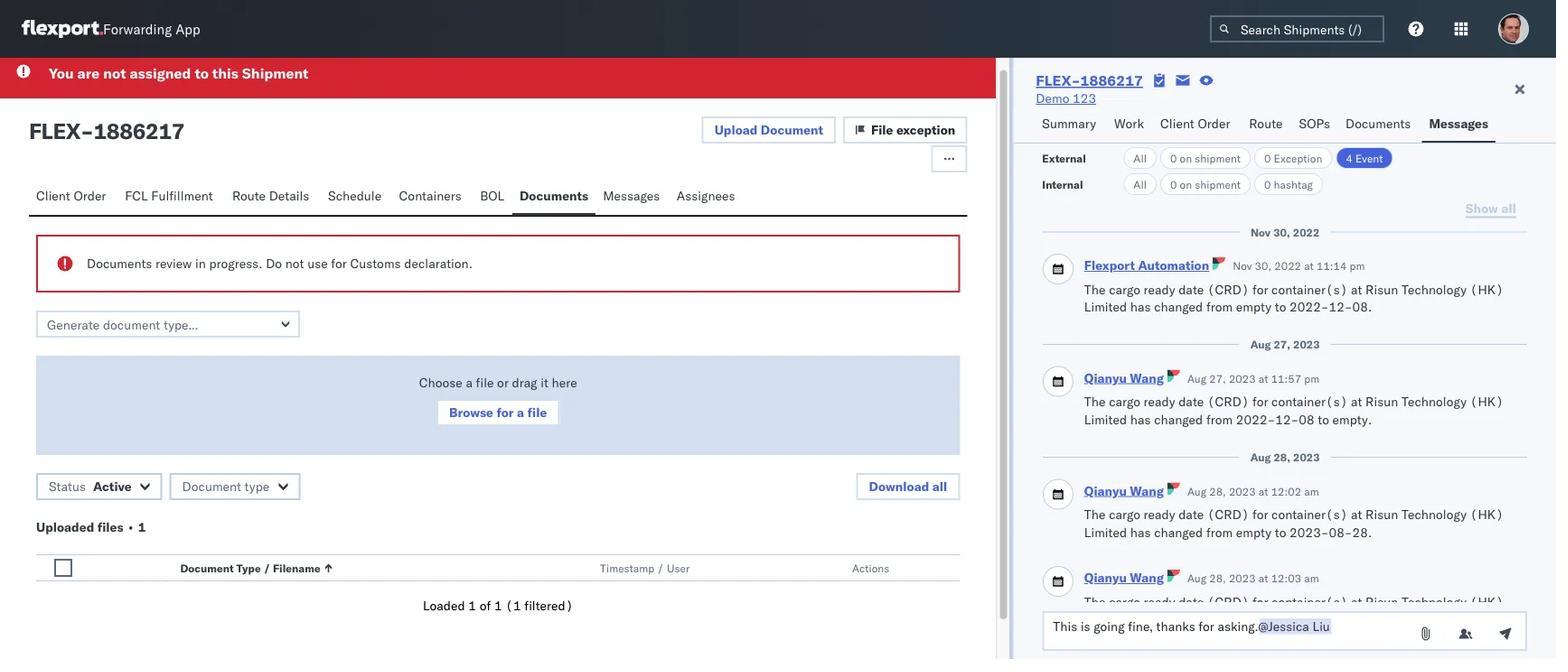 Task type: describe. For each thing, give the bounding box(es) containing it.
active
[[93, 478, 132, 494]]

empty for 2022-
[[1236, 299, 1271, 315]]

shipment for 0 exception
[[1195, 151, 1241, 165]]

empty for 2023-
[[1236, 525, 1271, 540]]

from for 2023-
[[1206, 525, 1232, 540]]

bol
[[480, 188, 504, 203]]

12- inside the cargo ready date (crd) for container(s)  at risun technology (hk) limited has changed from empty to 2022-12-08.
[[1328, 299, 1352, 315]]

customs
[[350, 255, 401, 271]]

(crd) for 28
[[1207, 594, 1249, 610]]

flex-1886217
[[1036, 71, 1143, 89]]

demo 123
[[1036, 90, 1096, 106]]

status
[[49, 478, 86, 494]]

details
[[269, 188, 309, 203]]

document for type
[[182, 478, 241, 494]]

progress.
[[209, 255, 263, 271]]

28
[[1298, 612, 1314, 628]]

(hk) for the cargo ready date (crd) for container(s)  at risun technology (hk) limited has changed from 2023-08-28 to 2023-08-29.
[[1470, 594, 1503, 610]]

review
[[155, 255, 192, 271]]

actions
[[852, 561, 889, 575]]

on for 0 exception
[[1180, 151, 1192, 165]]

bol button
[[473, 179, 512, 215]]

at inside the cargo ready date (crd) for container(s)  at risun technology (hk) limited has changed from empty to 2022-12-08.
[[1351, 281, 1362, 297]]

messages for the top "messages" button
[[1429, 116, 1488, 131]]

it
[[541, 375, 548, 390]]

cargo for the cargo ready date (crd) for container(s)  at risun technology (hk) limited has changed from empty to 2023-08-28.
[[1108, 507, 1140, 523]]

aug 28, 2023 at 12:02 am
[[1187, 485, 1319, 498]]

the for the cargo ready date (crd) for container(s)  at risun technology (hk) limited has changed from 2023-08-28 to 2023-08-29.
[[1084, 594, 1105, 610]]

hashtag
[[1274, 178, 1313, 191]]

0 vertical spatial client order
[[1160, 116, 1230, 131]]

exception
[[1274, 151, 1322, 165]]

use
[[307, 255, 328, 271]]

qianyu wang for the cargo ready date (crd) for container(s)  at risun technology (hk) limited has changed from empty to 2023-08-28.
[[1084, 483, 1163, 499]]

exception
[[896, 122, 955, 137]]

2023 for to
[[1228, 485, 1255, 498]]

risun for 08.
[[1365, 281, 1398, 297]]

flexport automation
[[1084, 258, 1209, 273]]

for for the cargo ready date (crd) for container(s)  at risun technology (hk) limited has changed from empty to 2022-12-08.
[[1252, 281, 1268, 297]]

assigned
[[130, 64, 191, 82]]

0 vertical spatial 28,
[[1273, 451, 1290, 464]]

sops button
[[1292, 108, 1338, 143]]

all button for internal
[[1124, 174, 1157, 195]]

at left 11:14
[[1304, 259, 1313, 273]]

technology for empty.
[[1401, 394, 1466, 410]]

timestamp / user button
[[597, 557, 816, 575]]

0 vertical spatial document
[[761, 122, 823, 137]]

browse for a file
[[449, 404, 547, 420]]

all button for external
[[1124, 147, 1157, 169]]

drag
[[512, 375, 537, 390]]

limited for the cargo ready date (crd) for container(s)  at risun technology (hk) limited has changed from empty to 2023-08-28.
[[1084, 525, 1127, 540]]

flexport automation button
[[1084, 258, 1209, 273]]

download all
[[869, 478, 947, 494]]

11:57
[[1271, 372, 1301, 386]]

for for the cargo ready date (crd) for container(s)  at risun technology (hk) limited has changed from 2022-12-08 to empty.
[[1252, 394, 1268, 410]]

changed for the cargo ready date (crd) for container(s)  at risun technology (hk) limited has changed from empty to 2022-12-08.
[[1154, 299, 1203, 315]]

for for the cargo ready date (crd) for container(s)  at risun technology (hk) limited has changed from 2023-08-28 to 2023-08-29.
[[1252, 594, 1268, 610]]

nov for nov 30, 2022 at 11:14 pm
[[1232, 259, 1252, 273]]

to inside the cargo ready date (crd) for container(s)  at risun technology (hk) limited has changed from 2022-12-08 to empty.
[[1317, 412, 1329, 428]]

am for 2023-
[[1304, 485, 1319, 498]]

11:14
[[1316, 259, 1346, 273]]

∙
[[127, 519, 135, 535]]

summary button
[[1035, 108, 1107, 143]]

fulfillment
[[151, 188, 213, 203]]

has for the cargo ready date (crd) for container(s)  at risun technology (hk) limited has changed from empty to 2023-08-28.
[[1130, 525, 1150, 540]]

route details button
[[225, 179, 321, 215]]

0 horizontal spatial 1886217
[[93, 117, 185, 144]]

/ inside button
[[657, 561, 664, 575]]

containers button
[[392, 179, 473, 215]]

1 horizontal spatial 1886217
[[1080, 71, 1143, 89]]

am for 28
[[1304, 572, 1319, 586]]

type
[[236, 561, 261, 575]]

flex-
[[1036, 71, 1080, 89]]

you
[[49, 64, 74, 82]]

0 vertical spatial a
[[466, 375, 473, 390]]

2 horizontal spatial 2023-
[[1332, 612, 1371, 628]]

1 for of
[[494, 598, 502, 614]]

-
[[80, 117, 93, 144]]

1 vertical spatial not
[[285, 255, 304, 271]]

cargo for the cargo ready date (crd) for container(s)  at risun technology (hk) limited has changed from empty to 2022-12-08.
[[1108, 281, 1140, 297]]

has for the cargo ready date (crd) for container(s)  at risun technology (hk) limited has changed from empty to 2022-12-08.
[[1130, 299, 1150, 315]]

document type / filename
[[180, 561, 320, 575]]

here
[[552, 375, 577, 390]]

filtered)
[[524, 598, 573, 614]]

the for the cargo ready date (crd) for container(s)  at risun technology (hk) limited has changed from empty to 2023-08-28.
[[1084, 507, 1105, 523]]

flexport
[[1084, 258, 1135, 273]]

download
[[869, 478, 929, 494]]

0 horizontal spatial client order button
[[29, 179, 118, 215]]

route button
[[1242, 108, 1292, 143]]

container(s) for 2023-
[[1271, 507, 1347, 523]]

has for the cargo ready date (crd) for container(s)  at risun technology (hk) limited has changed from 2023-08-28 to 2023-08-29.
[[1130, 612, 1150, 628]]

for inside button
[[497, 404, 514, 420]]

2023 for 08-
[[1228, 572, 1255, 586]]

or
[[497, 375, 509, 390]]

order for leftmost client order button
[[74, 188, 106, 203]]

(crd) for 08
[[1207, 394, 1249, 410]]

choose a file or drag it here
[[419, 375, 577, 390]]

internal
[[1042, 178, 1083, 191]]

qianyu wang button for the cargo ready date (crd) for container(s)  at risun technology (hk) limited has changed from 2022-12-08 to empty.
[[1084, 370, 1163, 386]]

2022 for nov 30, 2022 at 11:14 pm
[[1274, 259, 1301, 273]]

aug up aug 28, 2023 at 12:02 am
[[1250, 451, 1270, 464]]

document type / filename button
[[177, 557, 564, 575]]

0 exception
[[1264, 151, 1322, 165]]

risun for empty.
[[1365, 394, 1398, 410]]

uploaded files ∙ 1
[[36, 519, 146, 535]]

shipment for 0 hashtag
[[1195, 178, 1241, 191]]

28, for 2023-
[[1209, 572, 1226, 586]]

0 horizontal spatial documents
[[87, 255, 152, 271]]

to inside the cargo ready date (crd) for container(s)  at risun technology (hk) limited has changed from empty to 2022-12-08.
[[1274, 299, 1286, 315]]

30, for nov 30, 2022 at 11:14 pm
[[1254, 259, 1271, 273]]

ready for the cargo ready date (crd) for container(s)  at risun technology (hk) limited has changed from 2022-12-08 to empty.
[[1143, 394, 1175, 410]]

document for type
[[180, 561, 234, 575]]

nov 30, 2022 at 11:14 pm
[[1232, 259, 1365, 273]]

0 hashtag
[[1264, 178, 1313, 191]]

ready for the cargo ready date (crd) for container(s)  at risun technology (hk) limited has changed from empty to 2022-12-08.
[[1143, 281, 1175, 297]]

date for 28
[[1178, 594, 1203, 610]]

fcl fulfillment
[[125, 188, 213, 203]]

for for the cargo ready date (crd) for container(s)  at risun technology (hk) limited has changed from empty to 2023-08-28.
[[1252, 507, 1268, 523]]

(hk) for the cargo ready date (crd) for container(s)  at risun technology (hk) limited has changed from empty to 2022-12-08.
[[1470, 281, 1503, 297]]

2 horizontal spatial documents
[[1346, 116, 1411, 131]]

1 vertical spatial messages button
[[596, 179, 669, 215]]

demo 123 link
[[1036, 89, 1096, 108]]

nov for nov 30, 2022
[[1250, 225, 1270, 239]]

risun for 28.
[[1365, 507, 1398, 523]]

2023- inside the cargo ready date (crd) for container(s)  at risun technology (hk) limited has changed from empty to 2023-08-28.
[[1289, 525, 1328, 540]]

work
[[1114, 116, 1144, 131]]

(1
[[505, 598, 521, 614]]

do
[[266, 255, 282, 271]]

file
[[871, 122, 893, 137]]

flex - 1886217
[[29, 117, 185, 144]]

aug 28, 2023
[[1250, 451, 1320, 464]]

timestamp / user
[[600, 561, 690, 575]]

0 vertical spatial documents button
[[1338, 108, 1422, 143]]

messages for the bottommost "messages" button
[[603, 188, 660, 203]]

in
[[195, 255, 206, 271]]

flex
[[29, 117, 80, 144]]

schedule
[[328, 188, 382, 203]]

0 vertical spatial file
[[476, 375, 494, 390]]

shipment
[[242, 64, 308, 82]]

container(s) for 08
[[1271, 394, 1347, 410]]

Search Shipments (/) text field
[[1210, 15, 1384, 42]]

schedule button
[[321, 179, 392, 215]]

12:02
[[1271, 485, 1301, 498]]

choose
[[419, 375, 462, 390]]

all for external
[[1134, 151, 1147, 165]]

this
[[212, 64, 238, 82]]

aug up aug 27, 2023 at 11:57 pm
[[1250, 338, 1270, 352]]

to inside the cargo ready date (crd) for container(s)  at risun technology (hk) limited has changed from empty to 2023-08-28.
[[1274, 525, 1286, 540]]

app
[[175, 20, 200, 38]]



Task type: locate. For each thing, give the bounding box(es) containing it.
0 on shipment left 0 exception
[[1170, 151, 1241, 165]]

qianyu wang button
[[1084, 370, 1163, 386], [1084, 483, 1163, 499], [1084, 570, 1163, 586]]

2 am from the top
[[1304, 572, 1319, 586]]

from down aug 28, 2023 at 12:02 am
[[1206, 525, 1232, 540]]

wang for the cargo ready date (crd) for container(s)  at risun technology (hk) limited has changed from 2022-12-08 to empty.
[[1129, 370, 1163, 386]]

2022 up nov 30, 2022 at 11:14 pm
[[1292, 225, 1319, 239]]

2 date from the top
[[1178, 394, 1203, 410]]

client order left fcl
[[36, 188, 106, 203]]

cargo inside the cargo ready date (crd) for container(s)  at risun technology (hk) limited has changed from 2022-12-08 to empty.
[[1108, 394, 1140, 410]]

assignees
[[677, 188, 735, 203]]

file left or
[[476, 375, 494, 390]]

documents button
[[1338, 108, 1422, 143], [512, 179, 596, 215]]

date inside the cargo ready date (crd) for container(s)  at risun technology (hk) limited has changed from empty to 2023-08-28.
[[1178, 507, 1203, 523]]

(crd) inside the cargo ready date (crd) for container(s)  at risun technology (hk) limited has changed from empty to 2023-08-28.
[[1207, 507, 1249, 523]]

2022- inside the cargo ready date (crd) for container(s)  at risun technology (hk) limited has changed from empty to 2022-12-08.
[[1289, 299, 1328, 315]]

2 ready from the top
[[1143, 394, 1175, 410]]

limited for the cargo ready date (crd) for container(s)  at risun technology (hk) limited has changed from 2022-12-08 to empty.
[[1084, 412, 1127, 428]]

file down it
[[527, 404, 547, 420]]

0 vertical spatial qianyu wang button
[[1084, 370, 1163, 386]]

container(s) inside the cargo ready date (crd) for container(s)  at risun technology (hk) limited has changed from 2022-12-08 to empty.
[[1271, 394, 1347, 410]]

2023- down the '12:02'
[[1289, 525, 1328, 540]]

from inside the cargo ready date (crd) for container(s)  at risun technology (hk) limited has changed from empty to 2023-08-28.
[[1206, 525, 1232, 540]]

(crd) inside the cargo ready date (crd) for container(s)  at risun technology (hk) limited has changed from 2022-12-08 to empty.
[[1207, 394, 1249, 410]]

summary
[[1042, 116, 1096, 131]]

date down aug 27, 2023 at 11:57 pm
[[1178, 394, 1203, 410]]

1 qianyu wang button from the top
[[1084, 370, 1163, 386]]

1 horizontal spatial route
[[1249, 116, 1283, 131]]

risun for 2023-
[[1365, 594, 1398, 610]]

0 on shipment for 0 exception
[[1170, 151, 1241, 165]]

1 right ∙
[[138, 519, 146, 535]]

1 horizontal spatial documents
[[520, 188, 588, 203]]

1 (crd) from the top
[[1207, 281, 1249, 297]]

0 horizontal spatial 30,
[[1254, 259, 1271, 273]]

pm right 11:14
[[1349, 259, 1365, 273]]

3 qianyu from the top
[[1084, 570, 1126, 586]]

order left route button at the right top
[[1198, 116, 1230, 131]]

the inside the cargo ready date (crd) for container(s)  at risun technology (hk) limited has changed from 2022-12-08 to empty.
[[1084, 394, 1105, 410]]

28,
[[1273, 451, 1290, 464], [1209, 485, 1226, 498], [1209, 572, 1226, 586]]

client order button right work
[[1153, 108, 1242, 143]]

2 the from the top
[[1084, 394, 1105, 410]]

3 (hk) from the top
[[1470, 507, 1503, 523]]

1 vertical spatial route
[[232, 188, 266, 203]]

4 date from the top
[[1178, 594, 1203, 610]]

0 on shipment for 0 hashtag
[[1170, 178, 1241, 191]]

1 vertical spatial documents button
[[512, 179, 596, 215]]

1 vertical spatial order
[[74, 188, 106, 203]]

1 am from the top
[[1304, 485, 1319, 498]]

date for 2023-
[[1178, 507, 1203, 523]]

3 date from the top
[[1178, 507, 1203, 523]]

1 date from the top
[[1178, 281, 1203, 297]]

1 technology from the top
[[1401, 281, 1466, 297]]

1 vertical spatial empty
[[1236, 525, 1271, 540]]

has inside the cargo ready date (crd) for container(s)  at risun technology (hk) limited has changed from empty to 2022-12-08.
[[1130, 299, 1150, 315]]

to left this
[[195, 64, 209, 82]]

2 cargo from the top
[[1108, 394, 1140, 410]]

1 vertical spatial 0 on shipment
[[1170, 178, 1241, 191]]

1 vertical spatial 12-
[[1275, 412, 1298, 428]]

documents left review
[[87, 255, 152, 271]]

3 from from the top
[[1206, 525, 1232, 540]]

all
[[1134, 151, 1147, 165], [1134, 178, 1147, 191]]

for inside the cargo ready date (crd) for container(s)  at risun technology (hk) limited has changed from 2022-12-08 to empty.
[[1252, 394, 1268, 410]]

1 (hk) from the top
[[1470, 281, 1503, 297]]

file exception button
[[843, 116, 967, 143], [843, 116, 967, 143]]

date down aug 28, 2023 at 12:02 am
[[1178, 507, 1203, 523]]

0 vertical spatial client order button
[[1153, 108, 1242, 143]]

risun up 08.
[[1365, 281, 1398, 297]]

fcl
[[125, 188, 148, 203]]

to right the 08
[[1317, 412, 1329, 428]]

1 horizontal spatial client order button
[[1153, 108, 1242, 143]]

wang for the cargo ready date (crd) for container(s)  at risun technology (hk) limited has changed from empty to 2023-08-28.
[[1129, 483, 1163, 499]]

route
[[1249, 116, 1283, 131], [232, 188, 266, 203]]

am right 12:03
[[1304, 572, 1319, 586]]

technology for 08.
[[1401, 281, 1466, 297]]

2 on from the top
[[1180, 178, 1192, 191]]

for inside the cargo ready date (crd) for container(s)  at risun technology (hk) limited has changed from 2023-08-28 to 2023-08-29.
[[1252, 594, 1268, 610]]

0 vertical spatial route
[[1249, 116, 1283, 131]]

the inside the cargo ready date (crd) for container(s)  at risun technology (hk) limited has changed from empty to 2023-08-28.
[[1084, 507, 1105, 523]]

4 from from the top
[[1206, 612, 1232, 628]]

at left the '12:02'
[[1258, 485, 1268, 498]]

date for 2022-
[[1178, 281, 1203, 297]]

the cargo ready date (crd) for container(s)  at risun technology (hk) limited has changed from 2023-08-28 to 2023-08-29.
[[1084, 594, 1503, 628]]

1 / from the left
[[264, 561, 270, 575]]

(crd) inside the cargo ready date (crd) for container(s)  at risun technology (hk) limited has changed from empty to 2022-12-08.
[[1207, 281, 1249, 297]]

status active
[[49, 478, 132, 494]]

0 horizontal spatial /
[[264, 561, 270, 575]]

1 vertical spatial qianyu wang
[[1084, 483, 1163, 499]]

3 cargo from the top
[[1108, 507, 1140, 523]]

2 qianyu wang from the top
[[1084, 483, 1163, 499]]

(crd) for 2022-
[[1207, 281, 1249, 297]]

1 horizontal spatial messages button
[[1422, 108, 1496, 143]]

2 (crd) from the top
[[1207, 394, 1249, 410]]

route inside button
[[1249, 116, 1283, 131]]

for down aug 28, 2023 at 12:02 am
[[1252, 507, 1268, 523]]

order for client order button to the top
[[1198, 116, 1230, 131]]

pm for 12-
[[1349, 259, 1365, 273]]

the for the cargo ready date (crd) for container(s)  at risun technology (hk) limited has changed from 2022-12-08 to empty.
[[1084, 394, 1105, 410]]

a right 'choose' in the left bottom of the page
[[466, 375, 473, 390]]

not right are
[[103, 64, 126, 82]]

2022 up the cargo ready date (crd) for container(s)  at risun technology (hk) limited has changed from empty to 2022-12-08.
[[1274, 259, 1301, 273]]

2023 up 11:57
[[1293, 338, 1320, 352]]

loaded
[[423, 598, 465, 614]]

qianyu wang for the cargo ready date (crd) for container(s)  at risun technology (hk) limited has changed from 2022-12-08 to empty.
[[1084, 370, 1163, 386]]

28, for empty
[[1209, 485, 1226, 498]]

0 vertical spatial 2022
[[1292, 225, 1319, 239]]

1 horizontal spatial /
[[657, 561, 664, 575]]

has
[[1130, 299, 1150, 315], [1130, 412, 1150, 428], [1130, 525, 1150, 540], [1130, 612, 1150, 628]]

2 vertical spatial document
[[180, 561, 234, 575]]

at up "28."
[[1351, 507, 1362, 523]]

has for the cargo ready date (crd) for container(s)  at risun technology (hk) limited has changed from 2022-12-08 to empty.
[[1130, 412, 1150, 428]]

2 wang from the top
[[1129, 483, 1163, 499]]

risun inside the cargo ready date (crd) for container(s)  at risun technology (hk) limited has changed from 2022-12-08 to empty.
[[1365, 394, 1398, 410]]

for inside the cargo ready date (crd) for container(s)  at risun technology (hk) limited has changed from empty to 2022-12-08.
[[1252, 281, 1268, 297]]

risun inside the cargo ready date (crd) for container(s)  at risun technology (hk) limited has changed from 2023-08-28 to 2023-08-29.
[[1365, 594, 1398, 610]]

1 right of
[[494, 598, 502, 614]]

all
[[932, 478, 947, 494]]

2023 down the 08
[[1293, 451, 1320, 464]]

changed for the cargo ready date (crd) for container(s)  at risun technology (hk) limited has changed from 2023-08-28 to 2023-08-29.
[[1154, 612, 1203, 628]]

container(s) for 2022-
[[1271, 281, 1347, 297]]

This is going fine, thanks for asking.​⁠​⁠‌‌‍‌‌‌‍‍‌‍‍‌‍‍‌‍‌‍‍‌‌‍‌‍‌‍‍‌‍‍‍‌‌‍‍‍‌‍‌‌‌‍‍‌‍‌‌‍‌‍‍‌‍‍‍‍‌‍‍‌‍‍‍‌⁠​​⁠@Jessica Liu⁠​​⁠​⁠‌‍‍‍‌‍‌‍‌‍‍‍‌‌‍‍‌‍‍‌‌‍‌‍‌‍‍‍‌‌‍‌⁠​​⁠‌‌‍‍‍‌‌‌‌‌‍‍‌‍‌‍‌‌‍‍‌‌‌‍‌‌‍‍‌‌‌‍‌‌‍‍‌‍‍‌⁠​⁠​⁠​ text field
[[1042, 612, 1527, 652]]

aug for empty
[[1187, 485, 1206, 498]]

1 horizontal spatial 1
[[468, 598, 476, 614]]

container(s) down the '12:02'
[[1271, 507, 1347, 523]]

1 changed from the top
[[1154, 299, 1203, 315]]

for right use
[[331, 255, 347, 271]]

2 has from the top
[[1130, 412, 1150, 428]]

28, left 12:03
[[1209, 572, 1226, 586]]

container(s) inside the cargo ready date (crd) for container(s)  at risun technology (hk) limited has changed from empty to 2022-12-08.
[[1271, 281, 1347, 297]]

1 horizontal spatial 2023-
[[1289, 525, 1328, 540]]

aug left 11:57
[[1187, 372, 1206, 386]]

ready inside the cargo ready date (crd) for container(s)  at risun technology (hk) limited has changed from 2022-12-08 to empty.
[[1143, 394, 1175, 410]]

empty up aug 27, 2023
[[1236, 299, 1271, 315]]

2 / from the left
[[657, 561, 664, 575]]

1 vertical spatial client
[[36, 188, 70, 203]]

date for 08
[[1178, 394, 1203, 410]]

nov up nov 30, 2022 at 11:14 pm
[[1250, 225, 1270, 239]]

2022
[[1292, 225, 1319, 239], [1274, 259, 1301, 273]]

client order right work button
[[1160, 116, 1230, 131]]

containers
[[399, 188, 462, 203]]

1 vertical spatial document
[[182, 478, 241, 494]]

from down "aug 28, 2023 at 12:03 am" in the bottom of the page
[[1206, 612, 1232, 628]]

cargo inside the cargo ready date (crd) for container(s)  at risun technology (hk) limited has changed from 2023-08-28 to 2023-08-29.
[[1108, 594, 1140, 610]]

27, for aug 27, 2023 at 11:57 pm
[[1209, 372, 1226, 386]]

client down flex
[[36, 188, 70, 203]]

ready inside the cargo ready date (crd) for container(s)  at risun technology (hk) limited has changed from empty to 2022-12-08.
[[1143, 281, 1175, 297]]

0 vertical spatial documents
[[1346, 116, 1411, 131]]

12:03
[[1271, 572, 1301, 586]]

a inside button
[[517, 404, 524, 420]]

1 qianyu from the top
[[1084, 370, 1126, 386]]

None checkbox
[[54, 559, 72, 577]]

for down nov 30, 2022 at 11:14 pm
[[1252, 281, 1268, 297]]

for inside the cargo ready date (crd) for container(s)  at risun technology (hk) limited has changed from empty to 2023-08-28.
[[1252, 507, 1268, 523]]

1 on from the top
[[1180, 151, 1192, 165]]

08- inside the cargo ready date (crd) for container(s)  at risun technology (hk) limited has changed from empty to 2023-08-28.
[[1328, 525, 1352, 540]]

shipment
[[1195, 151, 1241, 165], [1195, 178, 1241, 191]]

1 vertical spatial client order button
[[29, 179, 118, 215]]

28, left the '12:02'
[[1209, 485, 1226, 498]]

event
[[1355, 151, 1383, 165]]

1 vertical spatial messages
[[603, 188, 660, 203]]

aug 27, 2023
[[1250, 338, 1320, 352]]

0 vertical spatial not
[[103, 64, 126, 82]]

not right do
[[285, 255, 304, 271]]

cargo
[[1108, 281, 1140, 297], [1108, 394, 1140, 410], [1108, 507, 1140, 523], [1108, 594, 1140, 610]]

4 container(s) from the top
[[1271, 594, 1347, 610]]

type
[[245, 478, 270, 494]]

uploaded
[[36, 519, 94, 535]]

the
[[1084, 281, 1105, 297], [1084, 394, 1105, 410], [1084, 507, 1105, 523], [1084, 594, 1105, 610]]

to right 28
[[1317, 612, 1329, 628]]

technology inside the cargo ready date (crd) for container(s)  at risun technology (hk) limited has changed from 2022-12-08 to empty.
[[1401, 394, 1466, 410]]

aug left 12:03
[[1187, 572, 1206, 586]]

cargo for the cargo ready date (crd) for container(s)  at risun technology (hk) limited has changed from 2023-08-28 to 2023-08-29.
[[1108, 594, 1140, 610]]

1 horizontal spatial not
[[285, 255, 304, 271]]

from inside the cargo ready date (crd) for container(s)  at risun technology (hk) limited has changed from 2023-08-28 to 2023-08-29.
[[1206, 612, 1232, 628]]

cargo for the cargo ready date (crd) for container(s)  at risun technology (hk) limited has changed from 2022-12-08 to empty.
[[1108, 394, 1140, 410]]

at up empty.
[[1351, 394, 1362, 410]]

limited inside the cargo ready date (crd) for container(s)  at risun technology (hk) limited has changed from 2023-08-28 to 2023-08-29.
[[1084, 612, 1127, 628]]

changed for the cargo ready date (crd) for container(s)  at risun technology (hk) limited has changed from 2022-12-08 to empty.
[[1154, 412, 1203, 428]]

technology for 28.
[[1401, 507, 1466, 523]]

3 changed from the top
[[1154, 525, 1203, 540]]

to down the '12:02'
[[1274, 525, 1286, 540]]

at
[[1304, 259, 1313, 273], [1351, 281, 1362, 297], [1258, 372, 1268, 386], [1351, 394, 1362, 410], [1258, 485, 1268, 498], [1351, 507, 1362, 523], [1258, 572, 1268, 586], [1351, 594, 1362, 610]]

document inside 'button'
[[182, 478, 241, 494]]

1886217
[[1080, 71, 1143, 89], [93, 117, 185, 144]]

2 vertical spatial wang
[[1129, 570, 1163, 586]]

3 has from the top
[[1130, 525, 1150, 540]]

0 vertical spatial nov
[[1250, 225, 1270, 239]]

changed
[[1154, 299, 1203, 315], [1154, 412, 1203, 428], [1154, 525, 1203, 540], [1154, 612, 1203, 628]]

3 wang from the top
[[1129, 570, 1163, 586]]

documents up event
[[1346, 116, 1411, 131]]

document type
[[182, 478, 270, 494]]

2 vertical spatial qianyu wang
[[1084, 570, 1163, 586]]

0 vertical spatial shipment
[[1195, 151, 1241, 165]]

the inside the cargo ready date (crd) for container(s)  at risun technology (hk) limited has changed from empty to 2022-12-08.
[[1084, 281, 1105, 297]]

0 vertical spatial all button
[[1124, 147, 1157, 169]]

the inside the cargo ready date (crd) for container(s)  at risun technology (hk) limited has changed from 2023-08-28 to 2023-08-29.
[[1084, 594, 1105, 610]]

changed inside the cargo ready date (crd) for container(s)  at risun technology (hk) limited has changed from 2022-12-08 to empty.
[[1154, 412, 1203, 428]]

0 vertical spatial client
[[1160, 116, 1194, 131]]

qianyu wang for the cargo ready date (crd) for container(s)  at risun technology (hk) limited has changed from 2023-08-28 to 2023-08-29.
[[1084, 570, 1163, 586]]

1 shipment from the top
[[1195, 151, 1241, 165]]

all button
[[1124, 147, 1157, 169], [1124, 174, 1157, 195]]

container(s) up 28
[[1271, 594, 1347, 610]]

1 vertical spatial all
[[1134, 178, 1147, 191]]

empty.
[[1332, 412, 1372, 428]]

upload
[[715, 122, 758, 137]]

pm right 11:57
[[1304, 372, 1319, 386]]

risun inside the cargo ready date (crd) for container(s)  at risun technology (hk) limited has changed from empty to 2023-08-28.
[[1365, 507, 1398, 523]]

2 vertical spatial 28,
[[1209, 572, 1226, 586]]

12- inside the cargo ready date (crd) for container(s)  at risun technology (hk) limited has changed from 2022-12-08 to empty.
[[1275, 412, 1298, 428]]

1 container(s) from the top
[[1271, 281, 1347, 297]]

2 vertical spatial documents
[[87, 255, 152, 271]]

1 horizontal spatial 30,
[[1273, 225, 1290, 239]]

4 has from the top
[[1130, 612, 1150, 628]]

forwarding app
[[103, 20, 200, 38]]

1 from from the top
[[1206, 299, 1232, 315]]

2022- inside the cargo ready date (crd) for container(s)  at risun technology (hk) limited has changed from 2022-12-08 to empty.
[[1236, 412, 1275, 428]]

2 container(s) from the top
[[1271, 394, 1347, 410]]

at inside the cargo ready date (crd) for container(s)  at risun technology (hk) limited has changed from empty to 2023-08-28.
[[1351, 507, 1362, 523]]

1 vertical spatial a
[[517, 404, 524, 420]]

at left 12:03
[[1258, 572, 1268, 586]]

empty down aug 28, 2023 at 12:02 am
[[1236, 525, 1271, 540]]

the cargo ready date (crd) for container(s)  at risun technology (hk) limited has changed from empty to 2022-12-08.
[[1084, 281, 1503, 315]]

automation
[[1138, 258, 1209, 273]]

at left 11:57
[[1258, 372, 1268, 386]]

container(s)
[[1271, 281, 1347, 297], [1271, 394, 1347, 410], [1271, 507, 1347, 523], [1271, 594, 1347, 610]]

27, up 11:57
[[1273, 338, 1290, 352]]

at inside the cargo ready date (crd) for container(s)  at risun technology (hk) limited has changed from 2022-12-08 to empty.
[[1351, 394, 1362, 410]]

1 risun from the top
[[1365, 281, 1398, 297]]

from inside the cargo ready date (crd) for container(s)  at risun technology (hk) limited has changed from empty to 2022-12-08.
[[1206, 299, 1232, 315]]

has inside the cargo ready date (crd) for container(s)  at risun technology (hk) limited has changed from empty to 2023-08-28.
[[1130, 525, 1150, 540]]

1 vertical spatial qianyu
[[1084, 483, 1126, 499]]

nov down the nov 30, 2022
[[1232, 259, 1252, 273]]

0 vertical spatial messages button
[[1422, 108, 1496, 143]]

2022- down aug 27, 2023 at 11:57 pm
[[1236, 412, 1275, 428]]

empty inside the cargo ready date (crd) for container(s)  at risun technology (hk) limited has changed from empty to 2023-08-28.
[[1236, 525, 1271, 540]]

ready
[[1143, 281, 1175, 297], [1143, 394, 1175, 410], [1143, 507, 1175, 523], [1143, 594, 1175, 610]]

1 vertical spatial qianyu wang button
[[1084, 483, 1163, 499]]

30, for nov 30, 2022
[[1273, 225, 1290, 239]]

(hk) inside the cargo ready date (crd) for container(s)  at risun technology (hk) limited has changed from empty to 2023-08-28.
[[1470, 507, 1503, 523]]

(crd) inside the cargo ready date (crd) for container(s)  at risun technology (hk) limited has changed from 2023-08-28 to 2023-08-29.
[[1207, 594, 1249, 610]]

2 changed from the top
[[1154, 412, 1203, 428]]

0 vertical spatial qianyu
[[1084, 370, 1126, 386]]

from for 08
[[1206, 412, 1232, 428]]

ready for the cargo ready date (crd) for container(s)  at risun technology (hk) limited has changed from empty to 2023-08-28.
[[1143, 507, 1175, 523]]

2 shipment from the top
[[1195, 178, 1241, 191]]

1 horizontal spatial 27,
[[1273, 338, 1290, 352]]

0 horizontal spatial messages
[[603, 188, 660, 203]]

browse for a file button
[[437, 399, 560, 426]]

1 all from the top
[[1134, 151, 1147, 165]]

nov 30, 2022
[[1250, 225, 1319, 239]]

1 horizontal spatial client
[[1160, 116, 1194, 131]]

1 0 on shipment from the top
[[1170, 151, 1241, 165]]

cargo inside the cargo ready date (crd) for container(s)  at risun technology (hk) limited has changed from empty to 2022-12-08.
[[1108, 281, 1140, 297]]

ready inside the cargo ready date (crd) for container(s)  at risun technology (hk) limited has changed from 2023-08-28 to 2023-08-29.
[[1143, 594, 1175, 610]]

27, for aug 27, 2023
[[1273, 338, 1290, 352]]

1
[[138, 519, 146, 535], [468, 598, 476, 614], [494, 598, 502, 614]]

1 qianyu wang from the top
[[1084, 370, 1163, 386]]

2 vertical spatial qianyu
[[1084, 570, 1126, 586]]

2 vertical spatial qianyu wang button
[[1084, 570, 1163, 586]]

(hk) for the cargo ready date (crd) for container(s)  at risun technology (hk) limited has changed from empty to 2023-08-28.
[[1470, 507, 1503, 523]]

qianyu for the cargo ready date (crd) for container(s)  at risun technology (hk) limited has changed from 2023-08-28 to 2023-08-29.
[[1084, 570, 1126, 586]]

(crd) down aug 27, 2023 at 11:57 pm
[[1207, 394, 1249, 410]]

4 event
[[1346, 151, 1383, 165]]

changed inside the cargo ready date (crd) for container(s)  at risun technology (hk) limited has changed from 2023-08-28 to 2023-08-29.
[[1154, 612, 1203, 628]]

for down or
[[497, 404, 514, 420]]

1 vertical spatial 1886217
[[93, 117, 185, 144]]

2023
[[1293, 338, 1320, 352], [1228, 372, 1255, 386], [1293, 451, 1320, 464], [1228, 485, 1255, 498], [1228, 572, 1255, 586]]

date inside the cargo ready date (crd) for container(s)  at risun technology (hk) limited has changed from 2023-08-28 to 2023-08-29.
[[1178, 594, 1203, 610]]

1 vertical spatial wang
[[1129, 483, 1163, 499]]

0 horizontal spatial 08-
[[1275, 612, 1298, 628]]

1 horizontal spatial client order
[[1160, 116, 1230, 131]]

1 horizontal spatial file
[[527, 404, 547, 420]]

1 empty from the top
[[1236, 299, 1271, 315]]

1 for ∙
[[138, 519, 146, 535]]

3 qianyu wang button from the top
[[1084, 570, 1163, 586]]

2 empty from the top
[[1236, 525, 1271, 540]]

0 horizontal spatial a
[[466, 375, 473, 390]]

am right the '12:02'
[[1304, 485, 1319, 498]]

to inside the cargo ready date (crd) for container(s)  at risun technology (hk) limited has changed from 2023-08-28 to 2023-08-29.
[[1317, 612, 1329, 628]]

(crd) down "automation"
[[1207, 281, 1249, 297]]

1 ready from the top
[[1143, 281, 1175, 297]]

has inside the cargo ready date (crd) for container(s)  at risun technology (hk) limited has changed from 2023-08-28 to 2023-08-29.
[[1130, 612, 1150, 628]]

documents button up event
[[1338, 108, 1422, 143]]

date inside the cargo ready date (crd) for container(s)  at risun technology (hk) limited has changed from 2022-12-08 to empty.
[[1178, 394, 1203, 410]]

changed down "automation"
[[1154, 299, 1203, 315]]

client order button
[[1153, 108, 1242, 143], [29, 179, 118, 215]]

file exception
[[871, 122, 955, 137]]

shipment left 0 hashtag
[[1195, 178, 1241, 191]]

1 vertical spatial 28,
[[1209, 485, 1226, 498]]

2022 for nov 30, 2022
[[1292, 225, 1319, 239]]

0 on shipment left 0 hashtag
[[1170, 178, 1241, 191]]

1 vertical spatial shipment
[[1195, 178, 1241, 191]]

0 horizontal spatial 2023-
[[1236, 612, 1275, 628]]

risun up empty.
[[1365, 394, 1398, 410]]

from for 2022-
[[1206, 299, 1232, 315]]

0 vertical spatial 30,
[[1273, 225, 1290, 239]]

risun up "28."
[[1365, 507, 1398, 523]]

4
[[1346, 151, 1353, 165]]

assignees button
[[669, 179, 746, 215]]

qianyu wang button for the cargo ready date (crd) for container(s)  at risun technology (hk) limited has changed from empty to 2023-08-28.
[[1084, 483, 1163, 499]]

1 vertical spatial documents
[[520, 188, 588, 203]]

2 technology from the top
[[1401, 394, 1466, 410]]

1 vertical spatial client order
[[36, 188, 106, 203]]

browse
[[449, 404, 493, 420]]

2023-
[[1289, 525, 1328, 540], [1236, 612, 1275, 628], [1332, 612, 1371, 628]]

limited for the cargo ready date (crd) for container(s)  at risun technology (hk) limited has changed from empty to 2022-12-08.
[[1084, 299, 1127, 315]]

date down "automation"
[[1178, 281, 1203, 297]]

ready inside the cargo ready date (crd) for container(s)  at risun technology (hk) limited has changed from empty to 2023-08-28.
[[1143, 507, 1175, 523]]

0 horizontal spatial file
[[476, 375, 494, 390]]

has inside the cargo ready date (crd) for container(s)  at risun technology (hk) limited has changed from 2022-12-08 to empty.
[[1130, 412, 1150, 428]]

qianyu for the cargo ready date (crd) for container(s)  at risun technology (hk) limited has changed from empty to 2023-08-28.
[[1084, 483, 1126, 499]]

4 technology from the top
[[1401, 594, 1466, 610]]

limited for the cargo ready date (crd) for container(s)  at risun technology (hk) limited has changed from 2023-08-28 to 2023-08-29.
[[1084, 612, 1127, 628]]

4 cargo from the top
[[1108, 594, 1140, 610]]

to
[[195, 64, 209, 82], [1274, 299, 1286, 315], [1317, 412, 1329, 428], [1274, 525, 1286, 540], [1317, 612, 1329, 628]]

Generate document type... text field
[[36, 310, 300, 338]]

3 technology from the top
[[1401, 507, 1466, 523]]

aug for 2022-
[[1187, 372, 1206, 386]]

at inside the cargo ready date (crd) for container(s)  at risun technology (hk) limited has changed from 2023-08-28 to 2023-08-29.
[[1351, 594, 1362, 610]]

for down "aug 28, 2023 at 12:03 am" in the bottom of the page
[[1252, 594, 1268, 610]]

changed inside the cargo ready date (crd) for container(s)  at risun technology (hk) limited has changed from empty to 2023-08-28.
[[1154, 525, 1203, 540]]

2 from from the top
[[1206, 412, 1232, 428]]

3 limited from the top
[[1084, 525, 1127, 540]]

1 has from the top
[[1130, 299, 1150, 315]]

route up 0 exception
[[1249, 116, 1283, 131]]

shipment left 0 exception
[[1195, 151, 1241, 165]]

3 risun from the top
[[1365, 507, 1398, 523]]

changed for the cargo ready date (crd) for container(s)  at risun technology (hk) limited has changed from empty to 2023-08-28.
[[1154, 525, 1203, 540]]

from inside the cargo ready date (crd) for container(s)  at risun technology (hk) limited has changed from 2022-12-08 to empty.
[[1206, 412, 1232, 428]]

documents right the bol 'button'
[[520, 188, 588, 203]]

0 vertical spatial all
[[1134, 151, 1147, 165]]

1 vertical spatial 2022-
[[1236, 412, 1275, 428]]

from
[[1206, 299, 1232, 315], [1206, 412, 1232, 428], [1206, 525, 1232, 540], [1206, 612, 1232, 628]]

3 qianyu wang from the top
[[1084, 570, 1163, 586]]

a down drag at the bottom left of the page
[[517, 404, 524, 420]]

container(s) inside the cargo ready date (crd) for container(s)  at risun technology (hk) limited has changed from empty to 2023-08-28.
[[1271, 507, 1347, 523]]

2023 for 12-
[[1228, 372, 1255, 386]]

2022- down nov 30, 2022 at 11:14 pm
[[1289, 299, 1328, 315]]

at up 08.
[[1351, 281, 1362, 297]]

not
[[103, 64, 126, 82], [285, 255, 304, 271]]

aug for 2023-
[[1187, 572, 1206, 586]]

(crd) for 2023-
[[1207, 507, 1249, 523]]

(crd) down aug 28, 2023 at 12:02 am
[[1207, 507, 1249, 523]]

you are not assigned to this shipment
[[49, 64, 308, 82]]

0 vertical spatial qianyu wang
[[1084, 370, 1163, 386]]

4 risun from the top
[[1365, 594, 1398, 610]]

3 ready from the top
[[1143, 507, 1175, 523]]

1 horizontal spatial 08-
[[1328, 525, 1352, 540]]

pm for to
[[1304, 372, 1319, 386]]

pm
[[1349, 259, 1365, 273], [1304, 372, 1319, 386]]

0 vertical spatial messages
[[1429, 116, 1488, 131]]

changed inside the cargo ready date (crd) for container(s)  at risun technology (hk) limited has changed from empty to 2022-12-08.
[[1154, 299, 1203, 315]]

changed down aug 28, 2023 at 12:02 am
[[1154, 525, 1203, 540]]

12- up aug 28, 2023
[[1275, 412, 1298, 428]]

changed down aug 27, 2023 at 11:57 pm
[[1154, 412, 1203, 428]]

documents button right bol
[[512, 179, 596, 215]]

all for internal
[[1134, 178, 1147, 191]]

technology inside the cargo ready date (crd) for container(s)  at risun technology (hk) limited has changed from empty to 2023-08-28.
[[1401, 507, 1466, 523]]

container(s) up the 08
[[1271, 394, 1347, 410]]

changed down "aug 28, 2023 at 12:03 am" in the bottom of the page
[[1154, 612, 1203, 628]]

/ inside button
[[264, 561, 270, 575]]

1 horizontal spatial a
[[517, 404, 524, 420]]

am
[[1304, 485, 1319, 498], [1304, 572, 1319, 586]]

2 (hk) from the top
[[1470, 394, 1503, 410]]

1 cargo from the top
[[1108, 281, 1140, 297]]

upload document button
[[702, 116, 836, 143]]

08.
[[1352, 299, 1372, 315]]

(crd)
[[1207, 281, 1249, 297], [1207, 394, 1249, 410], [1207, 507, 1249, 523], [1207, 594, 1249, 610]]

wang for the cargo ready date (crd) for container(s)  at risun technology (hk) limited has changed from 2023-08-28 to 2023-08-29.
[[1129, 570, 1163, 586]]

28, up the '12:02'
[[1273, 451, 1290, 464]]

client order button left fcl
[[29, 179, 118, 215]]

1 vertical spatial nov
[[1232, 259, 1252, 273]]

for down aug 27, 2023 at 11:57 pm
[[1252, 394, 1268, 410]]

28.
[[1352, 525, 1372, 540]]

1 horizontal spatial 2022-
[[1289, 299, 1328, 315]]

qianyu for the cargo ready date (crd) for container(s)  at risun technology (hk) limited has changed from 2022-12-08 to empty.
[[1084, 370, 1126, 386]]

4 changed from the top
[[1154, 612, 1203, 628]]

12- down 11:14
[[1328, 299, 1352, 315]]

at down "28."
[[1351, 594, 1362, 610]]

2 0 on shipment from the top
[[1170, 178, 1241, 191]]

0 horizontal spatial client
[[36, 188, 70, 203]]

the for the cargo ready date (crd) for container(s)  at risun technology (hk) limited has changed from empty to 2022-12-08.
[[1084, 281, 1105, 297]]

technology inside the cargo ready date (crd) for container(s)  at risun technology (hk) limited has changed from 2023-08-28 to 2023-08-29.
[[1401, 594, 1466, 610]]

limited inside the cargo ready date (crd) for container(s)  at risun technology (hk) limited has changed from empty to 2022-12-08.
[[1084, 299, 1127, 315]]

1 horizontal spatial pm
[[1349, 259, 1365, 273]]

12-
[[1328, 299, 1352, 315], [1275, 412, 1298, 428]]

08
[[1298, 412, 1314, 428]]

0 horizontal spatial not
[[103, 64, 126, 82]]

1 the from the top
[[1084, 281, 1105, 297]]

2 risun from the top
[[1365, 394, 1398, 410]]

2 limited from the top
[[1084, 412, 1127, 428]]

3 (crd) from the top
[[1207, 507, 1249, 523]]

(hk) for the cargo ready date (crd) for container(s)  at risun technology (hk) limited has changed from 2022-12-08 to empty.
[[1470, 394, 1503, 410]]

user
[[667, 561, 690, 575]]

1 limited from the top
[[1084, 299, 1127, 315]]

on for 0 hashtag
[[1180, 178, 1192, 191]]

4 the from the top
[[1084, 594, 1105, 610]]

external
[[1042, 151, 1086, 165]]

upload document
[[715, 122, 823, 137]]

limited inside the cargo ready date (crd) for container(s)  at risun technology (hk) limited has changed from empty to 2023-08-28.
[[1084, 525, 1127, 540]]

0 vertical spatial 0 on shipment
[[1170, 151, 1241, 165]]

risun inside the cargo ready date (crd) for container(s)  at risun technology (hk) limited has changed from empty to 2022-12-08.
[[1365, 281, 1398, 297]]

flex-1886217 link
[[1036, 71, 1143, 89]]

1 horizontal spatial order
[[1198, 116, 1230, 131]]

2 all button from the top
[[1124, 174, 1157, 195]]

download all button
[[856, 473, 960, 500]]

123
[[1073, 90, 1096, 106]]

1 horizontal spatial 12-
[[1328, 299, 1352, 315]]

on
[[1180, 151, 1192, 165], [1180, 178, 1192, 191]]

risun up 29.
[[1365, 594, 1398, 610]]

from down aug 27, 2023 at 11:57 pm
[[1206, 412, 1232, 428]]

declaration.
[[404, 255, 473, 271]]

1 all button from the top
[[1124, 147, 1157, 169]]

file inside button
[[527, 404, 547, 420]]

1 wang from the top
[[1129, 370, 1163, 386]]

0 horizontal spatial client order
[[36, 188, 106, 203]]

0 vertical spatial 27,
[[1273, 338, 1290, 352]]

(hk) inside the cargo ready date (crd) for container(s)  at risun technology (hk) limited has changed from 2023-08-28 to 2023-08-29.
[[1470, 594, 1503, 610]]

2 qianyu from the top
[[1084, 483, 1126, 499]]

/ right type
[[264, 561, 270, 575]]

1 horizontal spatial documents button
[[1338, 108, 1422, 143]]

qianyu wang button for the cargo ready date (crd) for container(s)  at risun technology (hk) limited has changed from 2023-08-28 to 2023-08-29.
[[1084, 570, 1163, 586]]

0 vertical spatial am
[[1304, 485, 1319, 498]]

/ left user
[[657, 561, 664, 575]]

cargo inside the cargo ready date (crd) for container(s)  at risun technology (hk) limited has changed from empty to 2023-08-28.
[[1108, 507, 1140, 523]]

3 container(s) from the top
[[1271, 507, 1347, 523]]

empty inside the cargo ready date (crd) for container(s)  at risun technology (hk) limited has changed from empty to 2022-12-08.
[[1236, 299, 1271, 315]]

0 vertical spatial wang
[[1129, 370, 1163, 386]]

2 horizontal spatial 08-
[[1371, 612, 1395, 628]]

from down "automation"
[[1206, 299, 1232, 315]]

4 limited from the top
[[1084, 612, 1127, 628]]

route inside "button"
[[232, 188, 266, 203]]

aug left the '12:02'
[[1187, 485, 1206, 498]]

1 left of
[[468, 598, 476, 614]]

client order
[[1160, 116, 1230, 131], [36, 188, 106, 203]]

container(s) for 28
[[1271, 594, 1347, 610]]

30, down the nov 30, 2022
[[1254, 259, 1271, 273]]

aug 27, 2023 at 11:57 pm
[[1187, 372, 1319, 386]]

2 qianyu wang button from the top
[[1084, 483, 1163, 499]]

date inside the cargo ready date (crd) for container(s)  at risun technology (hk) limited has changed from empty to 2022-12-08.
[[1178, 281, 1203, 297]]

4 (crd) from the top
[[1207, 594, 1249, 610]]

flexport. image
[[22, 20, 103, 38]]

technology inside the cargo ready date (crd) for container(s)  at risun technology (hk) limited has changed from empty to 2022-12-08.
[[1401, 281, 1466, 297]]

messages
[[1429, 116, 1488, 131], [603, 188, 660, 203]]

27,
[[1273, 338, 1290, 352], [1209, 372, 1226, 386]]

the cargo ready date (crd) for container(s)  at risun technology (hk) limited has changed from empty to 2023-08-28.
[[1084, 507, 1503, 540]]

1886217 up 123
[[1080, 71, 1143, 89]]

2023 left the '12:02'
[[1228, 485, 1255, 498]]

0 vertical spatial on
[[1180, 151, 1192, 165]]

2023 left 12:03
[[1228, 572, 1255, 586]]

1 vertical spatial 2022
[[1274, 259, 1301, 273]]

timestamp
[[600, 561, 654, 575]]

0 horizontal spatial order
[[74, 188, 106, 203]]

1 vertical spatial on
[[1180, 178, 1192, 191]]

4 ready from the top
[[1143, 594, 1175, 610]]

1 vertical spatial pm
[[1304, 372, 1319, 386]]

1 horizontal spatial messages
[[1429, 116, 1488, 131]]

4 (hk) from the top
[[1470, 594, 1503, 610]]

aug 28, 2023 at 12:03 am
[[1187, 572, 1319, 586]]

client right work button
[[1160, 116, 1194, 131]]

route for route
[[1249, 116, 1283, 131]]

limited inside the cargo ready date (crd) for container(s)  at risun technology (hk) limited has changed from 2022-12-08 to empty.
[[1084, 412, 1127, 428]]

for
[[331, 255, 347, 271], [1252, 281, 1268, 297], [1252, 394, 1268, 410], [497, 404, 514, 420], [1252, 507, 1268, 523], [1252, 594, 1268, 610]]

loaded 1 of 1 (1 filtered)
[[423, 598, 573, 614]]

30, up nov 30, 2022 at 11:14 pm
[[1273, 225, 1290, 239]]

(hk) inside the cargo ready date (crd) for container(s)  at risun technology (hk) limited has changed from empty to 2022-12-08.
[[1470, 281, 1503, 297]]

date
[[1178, 281, 1203, 297], [1178, 394, 1203, 410], [1178, 507, 1203, 523], [1178, 594, 1203, 610]]

(hk) inside the cargo ready date (crd) for container(s)  at risun technology (hk) limited has changed from 2022-12-08 to empty.
[[1470, 394, 1503, 410]]

0 horizontal spatial 27,
[[1209, 372, 1226, 386]]

1886217 down assigned
[[93, 117, 185, 144]]

from for 28
[[1206, 612, 1232, 628]]

1 vertical spatial 27,
[[1209, 372, 1226, 386]]

0 vertical spatial 2022-
[[1289, 299, 1328, 315]]

3 the from the top
[[1084, 507, 1105, 523]]

container(s) inside the cargo ready date (crd) for container(s)  at risun technology (hk) limited has changed from 2023-08-28 to 2023-08-29.
[[1271, 594, 1347, 610]]

2 all from the top
[[1134, 178, 1147, 191]]

2023- down "aug 28, 2023 at 12:03 am" in the bottom of the page
[[1236, 612, 1275, 628]]

0 vertical spatial order
[[1198, 116, 1230, 131]]

ready for the cargo ready date (crd) for container(s)  at risun technology (hk) limited has changed from 2023-08-28 to 2023-08-29.
[[1143, 594, 1175, 610]]



Task type: vqa. For each thing, say whether or not it's contained in the screenshot.
Los related to Confirm Pickup from Los Angeles, CA link corresponding to 11:59 PM PST, Feb 23, 2023
no



